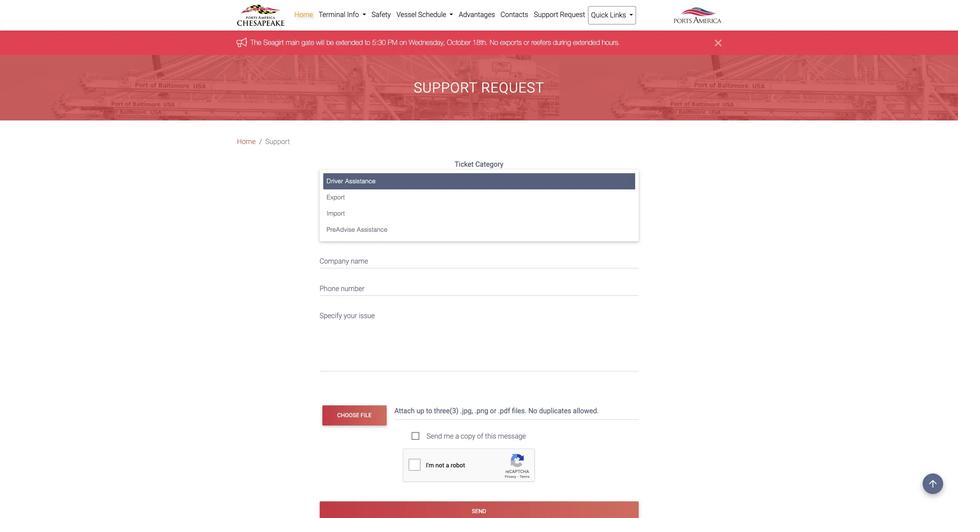 Task type: describe. For each thing, give the bounding box(es) containing it.
option
[[360, 173, 379, 181]]

or
[[524, 39, 530, 46]]

choose for choose your option
[[320, 173, 343, 181]]

october
[[447, 39, 471, 46]]

phone number
[[320, 285, 365, 293]]

bullhorn image
[[237, 38, 251, 47]]

send button
[[320, 502, 639, 519]]

contacts
[[501, 10, 528, 19]]

the seagirt main gate will be extended to 5:30 pm on wednesday, october 18th.  no exports or reefers during extended hours. alert
[[0, 31, 958, 55]]

file
[[361, 413, 372, 419]]

quick links
[[591, 11, 628, 19]]

issue
[[359, 312, 375, 320]]

ticket
[[455, 161, 474, 169]]

company
[[320, 257, 349, 266]]

close image
[[715, 38, 722, 48]]

driver
[[327, 178, 343, 185]]

vessel schedule link
[[394, 6, 456, 24]]

during
[[553, 39, 571, 46]]

send
[[472, 509, 486, 515]]

specify
[[320, 312, 342, 320]]

18th.
[[473, 39, 488, 46]]

mail
[[326, 203, 339, 211]]

request inside support request link
[[560, 10, 585, 19]]

e-mail
[[320, 203, 339, 211]]

Company name text field
[[320, 252, 639, 269]]

ticket category
[[455, 161, 504, 169]]

no
[[490, 39, 498, 46]]

2 vertical spatial support
[[266, 138, 290, 146]]

the
[[251, 39, 262, 46]]

send me a copy of this message
[[427, 433, 526, 441]]

name for company name
[[351, 257, 368, 266]]

seagirt
[[263, 39, 284, 46]]

quick
[[591, 11, 609, 19]]

choose for choose file
[[337, 413, 359, 419]]

company name
[[320, 257, 368, 266]]

the seagirt main gate will be extended to 5:30 pm on wednesday, october 18th.  no exports or reefers during extended hours. link
[[251, 39, 620, 46]]

choose your option
[[320, 173, 379, 181]]

will
[[316, 39, 325, 46]]

quick links link
[[588, 6, 636, 24]]

message
[[498, 433, 526, 441]]

phone
[[320, 285, 339, 293]]

1 vertical spatial home
[[237, 138, 256, 146]]

import
[[327, 210, 345, 217]]

number
[[341, 285, 365, 293]]

full name
[[320, 230, 350, 238]]

safety
[[372, 10, 391, 19]]

go to top image
[[923, 474, 944, 495]]

exports
[[500, 39, 522, 46]]

me
[[444, 433, 454, 441]]

support request inside support request link
[[534, 10, 585, 19]]

your for specify
[[344, 312, 357, 320]]

Full name text field
[[320, 225, 639, 241]]

hours.
[[602, 39, 620, 46]]

to
[[365, 39, 370, 46]]

vessel schedule
[[397, 10, 448, 19]]

main
[[286, 39, 300, 46]]



Task type: locate. For each thing, give the bounding box(es) containing it.
extended
[[336, 39, 363, 46], [573, 39, 600, 46]]

name right the "company"
[[351, 257, 368, 266]]

assistance right preadvise
[[357, 227, 388, 234]]

reefers
[[532, 39, 551, 46]]

1 horizontal spatial home
[[295, 10, 313, 19]]

1 horizontal spatial request
[[560, 10, 585, 19]]

Specify your issue text field
[[320, 307, 639, 372]]

extended right during
[[573, 39, 600, 46]]

your for choose
[[345, 173, 358, 181]]

support
[[534, 10, 558, 19], [414, 80, 478, 96], [266, 138, 290, 146]]

this
[[485, 433, 496, 441]]

0 vertical spatial your
[[345, 173, 358, 181]]

0 horizontal spatial home link
[[237, 137, 256, 147]]

1 vertical spatial assistance
[[357, 227, 388, 234]]

request
[[560, 10, 585, 19], [481, 80, 545, 96]]

full
[[320, 230, 331, 238]]

send
[[427, 433, 442, 441]]

1 vertical spatial home link
[[237, 137, 256, 147]]

name for full name
[[332, 230, 350, 238]]

choose file
[[337, 413, 372, 419]]

wednesday,
[[409, 39, 445, 46]]

1 horizontal spatial home link
[[292, 6, 316, 24]]

1 vertical spatial support
[[414, 80, 478, 96]]

assistance right the driver at the left top
[[345, 178, 376, 185]]

support request
[[534, 10, 585, 19], [414, 80, 545, 96]]

0 vertical spatial support request
[[534, 10, 585, 19]]

of
[[477, 433, 484, 441]]

0 vertical spatial request
[[560, 10, 585, 19]]

E-mail email field
[[320, 197, 639, 214]]

specify your issue
[[320, 312, 375, 320]]

assistance for driver assistance
[[345, 178, 376, 185]]

your right the driver at the left top
[[345, 173, 358, 181]]

assistance
[[345, 178, 376, 185], [357, 227, 388, 234]]

e-
[[320, 203, 326, 211]]

vessel
[[397, 10, 417, 19]]

0 horizontal spatial home
[[237, 138, 256, 146]]

advantages
[[459, 10, 495, 19]]

1 vertical spatial name
[[351, 257, 368, 266]]

category
[[476, 161, 504, 169]]

terminal info
[[319, 10, 361, 19]]

advantages link
[[456, 6, 498, 24]]

0 horizontal spatial request
[[481, 80, 545, 96]]

0 vertical spatial choose
[[320, 173, 343, 181]]

preadvise
[[327, 227, 355, 234]]

0 vertical spatial home link
[[292, 6, 316, 24]]

2 horizontal spatial support
[[534, 10, 558, 19]]

your left issue
[[344, 312, 357, 320]]

1 horizontal spatial name
[[351, 257, 368, 266]]

choose
[[320, 173, 343, 181], [337, 413, 359, 419]]

driver assistance
[[327, 178, 376, 185]]

name right full
[[332, 230, 350, 238]]

support request link
[[531, 6, 588, 24]]

0 vertical spatial home
[[295, 10, 313, 19]]

on
[[400, 39, 407, 46]]

5:30
[[372, 39, 386, 46]]

0 vertical spatial name
[[332, 230, 350, 238]]

home link
[[292, 6, 316, 24], [237, 137, 256, 147]]

pm
[[388, 39, 398, 46]]

contacts link
[[498, 6, 531, 24]]

1 extended from the left
[[336, 39, 363, 46]]

Phone number text field
[[320, 279, 639, 296]]

schedule
[[418, 10, 446, 19]]

1 vertical spatial your
[[344, 312, 357, 320]]

home
[[295, 10, 313, 19], [237, 138, 256, 146]]

0 vertical spatial assistance
[[345, 178, 376, 185]]

info
[[347, 10, 359, 19]]

links
[[610, 11, 626, 19]]

a
[[455, 433, 459, 441]]

0 horizontal spatial support
[[266, 138, 290, 146]]

gate
[[302, 39, 314, 46]]

assistance for preadvise assistance
[[357, 227, 388, 234]]

0 horizontal spatial name
[[332, 230, 350, 238]]

Attach up to three(3) .jpg, .png or .pdf files. No duplicates allowed. text field
[[394, 403, 640, 420]]

0 vertical spatial support
[[534, 10, 558, 19]]

the seagirt main gate will be extended to 5:30 pm on wednesday, october 18th.  no exports or reefers during extended hours.
[[251, 39, 620, 46]]

1 vertical spatial choose
[[337, 413, 359, 419]]

your
[[345, 173, 358, 181], [344, 312, 357, 320]]

choose left file
[[337, 413, 359, 419]]

1 horizontal spatial extended
[[573, 39, 600, 46]]

1 vertical spatial support request
[[414, 80, 545, 96]]

choose up export
[[320, 173, 343, 181]]

safety link
[[369, 6, 394, 24]]

copy
[[461, 433, 476, 441]]

1 vertical spatial request
[[481, 80, 545, 96]]

terminal
[[319, 10, 345, 19]]

name
[[332, 230, 350, 238], [351, 257, 368, 266]]

export
[[327, 194, 345, 201]]

0 horizontal spatial extended
[[336, 39, 363, 46]]

extended left to
[[336, 39, 363, 46]]

1 horizontal spatial support
[[414, 80, 478, 96]]

be
[[327, 39, 334, 46]]

preadvise assistance
[[327, 227, 388, 234]]

terminal info link
[[316, 6, 369, 24]]

2 extended from the left
[[573, 39, 600, 46]]



Task type: vqa. For each thing, say whether or not it's contained in the screenshot.
'Clear' button
no



